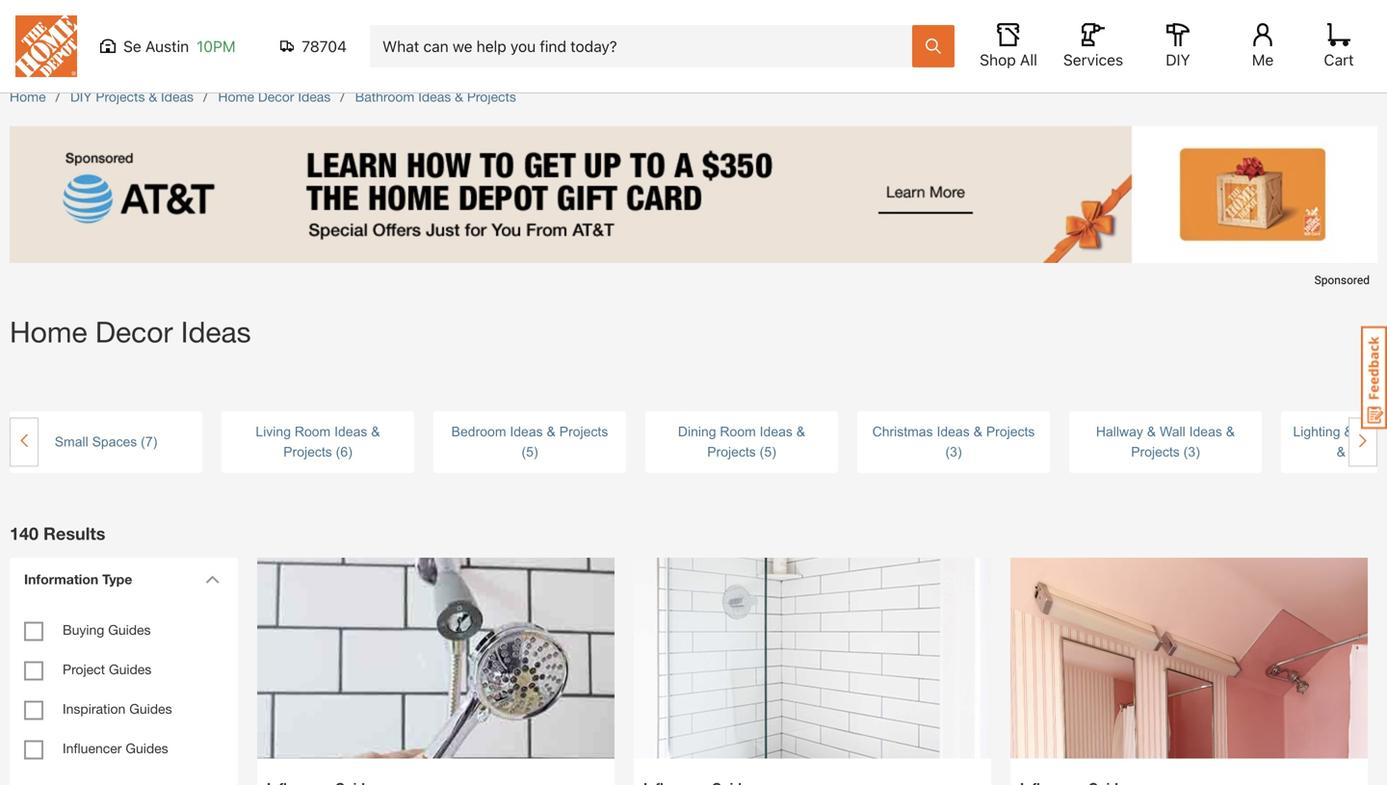 Task type: locate. For each thing, give the bounding box(es) containing it.
home decor ideas link
[[218, 89, 331, 105]]

hallway
[[1096, 424, 1143, 439]]

diy inside button
[[1166, 51, 1190, 69]]

2 3 from the left
[[1188, 445, 1196, 459]]

lighting & ceilin
[[1293, 424, 1387, 459]]

shop all button
[[978, 23, 1039, 69]]

simple shower head upgrade with moen magnetix image
[[257, 525, 615, 785]]

& inside living room ideas & projects
[[371, 424, 380, 439]]

projects
[[96, 89, 145, 105], [467, 89, 516, 105], [559, 424, 608, 439], [986, 424, 1035, 439], [283, 445, 332, 459], [707, 445, 756, 459], [1131, 445, 1180, 459]]

me button
[[1232, 23, 1294, 69]]

5
[[526, 445, 534, 459], [764, 445, 772, 459]]

guides up 'project guides'
[[108, 622, 151, 638]]

room for ( 6 )
[[295, 424, 331, 439]]

ideas inside 'bedroom ideas & projects ( 5 )'
[[510, 424, 543, 439]]

guides for inspiration guides
[[129, 701, 172, 717]]

me
[[1252, 51, 1274, 69]]

information type button
[[14, 558, 226, 601]]

2 room from the left
[[720, 424, 756, 439]]

room right living
[[295, 424, 331, 439]]

home decor ideas
[[218, 89, 331, 105], [10, 315, 251, 349]]

bathroom
[[355, 89, 415, 105]]

projects inside 'bedroom ideas & projects ( 5 )'
[[559, 424, 608, 439]]

diy right home link in the left top of the page
[[70, 89, 92, 105]]

1 horizontal spatial diy
[[1166, 51, 1190, 69]]

services button
[[1063, 23, 1124, 69]]

140
[[10, 523, 39, 544]]

(
[[141, 434, 145, 449], [336, 445, 340, 459], [522, 445, 526, 459], [760, 445, 764, 459], [945, 445, 950, 459], [1184, 445, 1188, 459]]

diy projects & ideas link
[[70, 89, 194, 105]]

room up ( 5 )
[[720, 424, 756, 439]]

diy left me
[[1166, 51, 1190, 69]]

christmas
[[872, 424, 933, 439]]

6
[[340, 445, 348, 459]]

What can we help you find today? search field
[[382, 26, 911, 66]]

room inside dining room ideas & projects
[[720, 424, 756, 439]]

1 vertical spatial diy
[[70, 89, 92, 105]]

3
[[950, 445, 957, 459], [1188, 445, 1196, 459]]

projects inside hallway & wall ideas & projects
[[1131, 445, 1180, 459]]

( 5 )
[[756, 445, 776, 459]]

small spaces ( 7 )
[[55, 434, 157, 449]]

0 vertical spatial diy
[[1166, 51, 1190, 69]]

ideas inside dining room ideas & projects
[[760, 424, 793, 439]]

0 horizontal spatial 3
[[950, 445, 957, 459]]

0 vertical spatial home decor ideas
[[218, 89, 331, 105]]

room
[[295, 424, 331, 439], [720, 424, 756, 439]]

1 5 from the left
[[526, 445, 534, 459]]

guides up influencer guides
[[129, 701, 172, 717]]

guides
[[108, 622, 151, 638], [109, 661, 152, 677], [129, 701, 172, 717], [126, 740, 168, 756]]

room inside living room ideas & projects
[[295, 424, 331, 439]]

140 result s
[[10, 523, 105, 544]]

( inside christmas ideas & projects ( 3 )
[[945, 445, 950, 459]]

0 horizontal spatial decor
[[95, 315, 173, 349]]

living
[[256, 424, 291, 439]]

0 vertical spatial decor
[[258, 89, 294, 105]]

0 horizontal spatial room
[[295, 424, 331, 439]]

guides down 'inspiration guides'
[[126, 740, 168, 756]]

ideas
[[161, 89, 194, 105], [298, 89, 331, 105], [418, 89, 451, 105], [181, 315, 251, 349], [334, 424, 367, 439], [510, 424, 543, 439], [760, 424, 793, 439], [937, 424, 970, 439], [1189, 424, 1222, 439]]

ideas inside living room ideas & projects
[[334, 424, 367, 439]]

5 inside 'bedroom ideas & projects ( 5 )'
[[526, 445, 534, 459]]

)
[[153, 434, 157, 449], [348, 445, 352, 459], [534, 445, 538, 459], [772, 445, 776, 459], [957, 445, 962, 459], [1196, 445, 1200, 459]]

& inside christmas ideas & projects ( 3 )
[[974, 424, 983, 439]]

influencer guides
[[63, 740, 168, 756]]

diy
[[1166, 51, 1190, 69], [70, 89, 92, 105]]

1 room from the left
[[295, 424, 331, 439]]

buying guides
[[63, 622, 151, 638]]

0 horizontal spatial diy
[[70, 89, 92, 105]]

1 horizontal spatial 3
[[1188, 445, 1196, 459]]

room for ( 5 )
[[720, 424, 756, 439]]

guides up 'inspiration guides'
[[109, 661, 152, 677]]

projects inside living room ideas & projects
[[283, 445, 332, 459]]

guides for buying guides
[[108, 622, 151, 638]]

se
[[123, 37, 141, 55]]

78704 button
[[280, 37, 347, 56]]

small
[[55, 434, 88, 449]]

2 5 from the left
[[764, 445, 772, 459]]

information type
[[24, 571, 132, 587]]

&
[[149, 89, 157, 105], [455, 89, 463, 105], [371, 424, 380, 439], [547, 424, 556, 439], [796, 424, 805, 439], [974, 424, 983, 439], [1147, 424, 1156, 439], [1226, 424, 1235, 439], [1344, 424, 1353, 439]]

( inside 'bedroom ideas & projects ( 5 )'
[[522, 445, 526, 459]]

& inside dining room ideas & projects
[[796, 424, 805, 439]]

1 horizontal spatial 5
[[764, 445, 772, 459]]

0 horizontal spatial 5
[[526, 445, 534, 459]]

) inside 'bedroom ideas & projects ( 5 )'
[[534, 445, 538, 459]]

1 3 from the left
[[950, 445, 957, 459]]

home
[[10, 89, 46, 105], [218, 89, 254, 105], [10, 315, 87, 349]]

classic tile for a walk-in shower renovation image
[[634, 525, 991, 785]]

decor
[[258, 89, 294, 105], [95, 315, 173, 349]]

1 horizontal spatial room
[[720, 424, 756, 439]]

shop
[[980, 51, 1016, 69]]

type
[[102, 571, 132, 587]]



Task type: vqa. For each thing, say whether or not it's contained in the screenshot.
Premium
no



Task type: describe. For each thing, give the bounding box(es) containing it.
hallway & wall ideas & projects
[[1096, 424, 1235, 459]]

& inside lighting & ceilin
[[1344, 424, 1353, 439]]

inspiration
[[63, 701, 126, 717]]

lighting
[[1293, 424, 1340, 439]]

project guides
[[63, 661, 152, 677]]

bathroom ideas & projects link
[[355, 89, 516, 105]]

ceilin
[[1357, 424, 1387, 439]]

christmas ideas & projects ( 3 )
[[872, 424, 1035, 459]]

diy button
[[1147, 23, 1209, 69]]

influencer
[[63, 740, 122, 756]]

1 vertical spatial decor
[[95, 315, 173, 349]]

( 6 )
[[332, 445, 352, 459]]

information
[[24, 571, 98, 587]]

all
[[1020, 51, 1037, 69]]

wall
[[1160, 424, 1186, 439]]

projects inside dining room ideas & projects
[[707, 445, 756, 459]]

se austin 10pm
[[123, 37, 236, 55]]

spaces
[[92, 434, 137, 449]]

projects inside christmas ideas & projects ( 3 )
[[986, 424, 1035, 439]]

guides for influencer guides
[[126, 740, 168, 756]]

dining
[[678, 424, 716, 439]]

diy projects & ideas
[[70, 89, 194, 105]]

bedroom
[[451, 424, 506, 439]]

cart
[[1324, 51, 1354, 69]]

7
[[145, 434, 153, 449]]

inspiration guides
[[63, 701, 172, 717]]

diy for diy
[[1166, 51, 1190, 69]]

result
[[43, 523, 96, 544]]

buying
[[63, 622, 104, 638]]

diy for diy projects & ideas
[[70, 89, 92, 105]]

cart link
[[1318, 23, 1360, 69]]

) inside christmas ideas & projects ( 3 )
[[957, 445, 962, 459]]

shop all
[[980, 51, 1037, 69]]

bathroom ideas & projects
[[355, 89, 516, 105]]

( 3 )
[[1180, 445, 1200, 459]]

bedroom ideas & projects ( 5 )
[[451, 424, 608, 459]]

1 horizontal spatial decor
[[258, 89, 294, 105]]

1 vertical spatial home decor ideas
[[10, 315, 251, 349]]

living room ideas & projects
[[256, 424, 380, 459]]

the home depot logo image
[[15, 15, 77, 77]]

project
[[63, 661, 105, 677]]

caret icon image
[[205, 575, 220, 584]]

dining room ideas & projects
[[678, 424, 805, 459]]

lighting & ceilin link
[[1281, 422, 1387, 462]]

austin
[[145, 37, 189, 55]]

feedback link image
[[1361, 326, 1387, 430]]

& inside 'bedroom ideas & projects ( 5 )'
[[547, 424, 556, 439]]

10pm
[[197, 37, 236, 55]]

home link
[[10, 89, 46, 105]]

guides for project guides
[[109, 661, 152, 677]]

ideas inside hallway & wall ideas & projects
[[1189, 424, 1222, 439]]

advertisement region
[[10, 126, 1378, 295]]

78704
[[302, 37, 347, 55]]

3 inside christmas ideas & projects ( 3 )
[[950, 445, 957, 459]]

ideas inside christmas ideas & projects ( 3 )
[[937, 424, 970, 439]]

s
[[96, 523, 105, 544]]

services
[[1063, 51, 1123, 69]]



